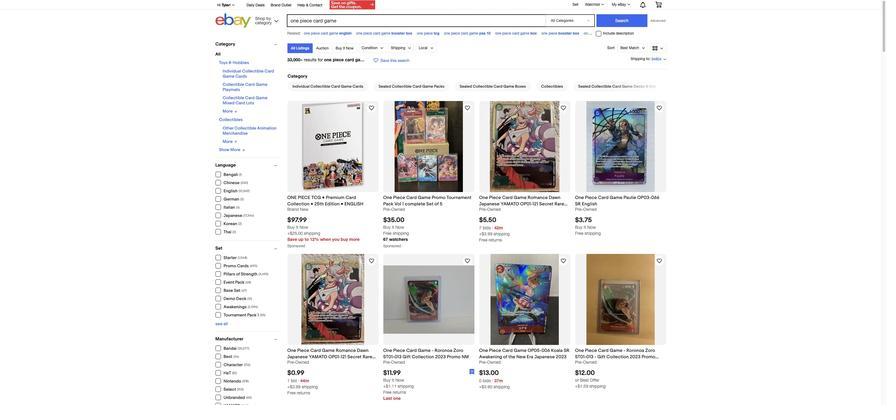 Task type: locate. For each thing, give the bounding box(es) containing it.
new
[[300, 207, 309, 212], [516, 354, 526, 360]]

2 vertical spatial set
[[234, 288, 240, 293]]

pre- up $11.99
[[383, 360, 391, 365]]

1 horizontal spatial pack
[[247, 313, 256, 318]]

one piece tcg ● premium card collection ● 25th edition ● english image
[[287, 101, 378, 192]]

best up '+$1.59' at the bottom right of page
[[580, 378, 589, 383]]

this
[[390, 58, 397, 63]]

it inside the buy it now link
[[343, 46, 345, 50]]

best left match
[[620, 46, 628, 50]]

returns down 44m
[[297, 391, 310, 396]]

2 roronoa from the left
[[626, 348, 644, 354]]

cards inside individual collectible card game cards collectible card game playmats collectible card game mixed card lots
[[235, 74, 247, 79]]

0 horizontal spatial collection
[[287, 201, 310, 207]]

english
[[339, 31, 352, 36]]

piece inside one piece card game english
[[311, 31, 320, 36]]

33,000
[[287, 57, 300, 62]]

one piece card game romance dawn japanese yamato op01-121 secret rare sec - nm/m link
[[479, 195, 570, 213], [287, 348, 378, 366]]

1 vertical spatial romance
[[336, 348, 356, 354]]

0 horizontal spatial individual
[[223, 69, 241, 74]]

sec for $5.50
[[479, 208, 488, 213]]

advanced link
[[647, 15, 666, 27]]

it
[[343, 46, 345, 50], [296, 225, 298, 230], [392, 225, 394, 230], [584, 225, 586, 230], [392, 378, 394, 383]]

sealed collectible card game packs link
[[374, 82, 449, 91]]

more up show more
[[223, 139, 233, 144]]

op01-
[[520, 201, 533, 207], [328, 354, 341, 360]]

2 013 from the left
[[586, 354, 593, 360]]

buy inside $3.75 buy it now free shipping
[[575, 225, 582, 230]]

owned inside one piece card game promo tournament pack vol 1 complete set of 5 pre-owned
[[391, 207, 405, 212]]

japanese down 006
[[534, 354, 555, 360]]

now for $3.75
[[587, 225, 596, 230]]

1 horizontal spatial sec
[[479, 208, 488, 213]]

buy inside $97.99 buy it now +$25.00 shipping save up to 12% when you buy more
[[287, 225, 295, 230]]

· inside "$5.50 7 bids · 42m +$3.99 shipping free returns"
[[492, 226, 493, 230]]

get the coupon image
[[330, 0, 375, 9]]

individual
[[223, 69, 241, 74], [292, 84, 310, 89]]

0 horizontal spatial brand
[[271, 3, 281, 7]]

(2) right thai
[[232, 230, 236, 234]]

nm/m up $5.50
[[492, 208, 505, 213]]

5
[[440, 201, 442, 207]]

returns down +$1.11 on the bottom
[[393, 390, 406, 395]]

one up $35.00
[[383, 195, 392, 201]]

all up toys
[[215, 52, 221, 57]]

· left 42m
[[492, 226, 493, 230]]

best match
[[620, 46, 639, 50]]

bids inside "$5.50 7 bids · 42m +$3.99 shipping free returns"
[[483, 226, 491, 230]]

bids for $13.00
[[483, 379, 491, 383]]

your shopping cart image
[[655, 2, 662, 8]]

game for psa
[[469, 31, 478, 36]]

(67)
[[241, 289, 247, 293]]

2 horizontal spatial sealed
[[578, 84, 591, 89]]

watch one piece tcg ● premium card collection ● 25th edition ● english image
[[368, 104, 375, 112]]

one for one piece card game english
[[304, 31, 310, 36]]

● left '25th'
[[311, 201, 313, 207]]

1 vertical spatial tournament
[[224, 313, 246, 318]]

one
[[287, 195, 297, 201]]

1 vertical spatial one piece card game romance dawn japanese yamato op01-121 secret rare sec - nm/m link
[[287, 348, 378, 366]]

0 horizontal spatial op01-
[[328, 354, 341, 360]]

pre-owned up $0.99
[[287, 360, 309, 365]]

card inside one piece card game english
[[321, 31, 328, 36]]

0 vertical spatial dawn
[[549, 195, 560, 201]]

1 vertical spatial 1
[[257, 313, 259, 318]]

japanese up $5.50
[[479, 201, 500, 207]]

1 vertical spatial 121
[[341, 354, 346, 360]]

pack
[[383, 201, 393, 207], [235, 280, 244, 285], [247, 313, 256, 318]]

now inside $97.99 buy it now +$25.00 shipping save up to 12% when you buy more
[[300, 225, 308, 230]]

+$3.99 for $5.50
[[479, 232, 492, 237]]

+$3.99 inside "$5.50 7 bids · 42m +$3.99 shipping free returns"
[[479, 232, 492, 237]]

watch one piece card game op05-006 koala sr awakening of the new era japanese 2023 image
[[560, 257, 567, 265]]

0 horizontal spatial new
[[300, 207, 309, 212]]

1
[[402, 201, 404, 207], [257, 313, 259, 318], [287, 379, 290, 383]]

op01- for $5.50
[[520, 201, 533, 207]]

one piece card game romance dawn japanese yamato op01-121 secret rare sec - nm/m link for $0.99
[[287, 348, 378, 366]]

one piece card game romance dawn japanese yamato op01-121 secret rare sec - nm/m for $0.99
[[287, 348, 372, 366]]

psa
[[479, 31, 486, 36]]

0 vertical spatial yamato
[[501, 201, 519, 207]]

shop by category
[[255, 16, 272, 25]]

st01- for nm/m
[[575, 354, 586, 360]]

collectibles link
[[536, 82, 568, 91], [219, 117, 243, 122]]

now for $97.99
[[300, 225, 308, 230]]

dawn for $0.99
[[357, 348, 369, 354]]

free down 7
[[479, 238, 487, 243]]

buy it now
[[336, 46, 354, 50]]

& inside sealed collectible card game decks & kits link
[[646, 84, 649, 89]]

pre-owned up $5.50
[[479, 207, 501, 212]]

collectibles link up watch one piece card game romance dawn japanese yamato op01-121 secret rare sec - nm/m icon
[[536, 82, 568, 91]]

2 vertical spatial (2)
[[232, 230, 236, 234]]

one piece card game
[[584, 31, 619, 36]]

it down $35.00
[[392, 225, 394, 230]]

· inside $0.99 1 bid · 44m +$3.99 shipping free returns
[[298, 379, 299, 383]]

2023 inside one piece card game - roronoa zoro st01-013 - gift collection 2023 promo nm/m
[[630, 354, 641, 360]]

yamato up 44m
[[309, 354, 327, 360]]

collectible inside other collectible animation merchandise
[[235, 126, 256, 131]]

1 left the bid
[[287, 379, 290, 383]]

collectibles link up other
[[219, 117, 243, 122]]

0 horizontal spatial +$3.99
[[287, 385, 300, 390]]

era
[[527, 354, 533, 360]]

free up last
[[383, 390, 392, 395]]

one piece card game op05-006 koala sr awakening of the new era japanese 2023 link
[[479, 348, 570, 360]]

0 horizontal spatial sr
[[564, 348, 570, 354]]

0 horizontal spatial one piece card game romance dawn japanese yamato op01-121 secret rare sec - nm/m image
[[301, 254, 364, 345]]

card right 10
[[512, 31, 519, 36]]

more button up show more
[[223, 139, 237, 144]]

owned up $11.99
[[391, 360, 405, 365]]

All Listings selected text field
[[291, 46, 309, 50]]

italian
[[224, 205, 235, 210]]

card inside one piece card game - roronoa zoro st01-013 - gift collection 2023 promo nm/m
[[598, 348, 609, 354]]

1 vertical spatial all
[[215, 52, 221, 57]]

yamato up 42m
[[501, 201, 519, 207]]

● right tcg
[[322, 195, 325, 201]]

new down piece
[[300, 207, 309, 212]]

2 more button from the top
[[223, 139, 237, 144]]

buy it now +$1.11 shipping free returns last one
[[383, 378, 414, 401]]

0 horizontal spatial shipping
[[391, 46, 405, 50]]

0 vertical spatial all
[[291, 46, 295, 50]]

st01- up $11.99
[[383, 354, 395, 360]]

one left include
[[584, 31, 590, 36]]

game for booster
[[381, 31, 390, 36]]

save left 'this'
[[380, 58, 389, 63]]

piece for one piece card game booster box
[[363, 31, 372, 36]]

1 vertical spatial +$3.99
[[287, 385, 300, 390]]

category
[[215, 41, 235, 47], [288, 73, 307, 79]]

best for best (34)
[[224, 354, 232, 359]]

now inside "$35.00 buy it now free shipping 67 watchers"
[[395, 225, 404, 230]]

one for one piece card game box
[[495, 31, 501, 36]]

pre- inside one piece card game - roronoa zoro st01-013 gift collection 2023 promo nm pre-owned
[[383, 360, 391, 365]]

1 horizontal spatial all
[[291, 46, 295, 50]]

nm
[[462, 354, 469, 360]]

collection inside one piece card game - roronoa zoro st01-013 gift collection 2023 promo nm pre-owned
[[412, 354, 434, 360]]

2023 inside one piece card game - roronoa zoro st01-013 gift collection 2023 promo nm pre-owned
[[435, 354, 446, 360]]

zoro
[[453, 348, 463, 354], [645, 348, 655, 354]]

0 vertical spatial op01-
[[520, 201, 533, 207]]

1 zoro from the left
[[453, 348, 463, 354]]

1 roronoa from the left
[[435, 348, 452, 354]]

roronoa for 2023
[[626, 348, 644, 354]]

brand left outlet
[[271, 3, 281, 7]]

2 vertical spatial of
[[503, 354, 507, 360]]

0 vertical spatial to
[[646, 57, 649, 61]]

card for english
[[321, 31, 328, 36]]

one piece card game romance dawn japanese yamato op01-121 secret rare sec - nm/m for $5.50
[[479, 195, 564, 213]]

main content
[[285, 39, 669, 405]]

piece inside one piece card game box
[[502, 31, 511, 36]]

new inside one piece tcg ● premium card collection ● 25th edition ● english brand new
[[300, 207, 309, 212]]

0 horizontal spatial 1
[[257, 313, 259, 318]]

●
[[322, 195, 325, 201], [311, 201, 313, 207], [341, 201, 343, 207]]

yamato for $0.99
[[309, 354, 327, 360]]

daily deals link
[[247, 2, 265, 9]]

shop by category banner
[[214, 0, 666, 29]]

+$3.99 down 7
[[479, 232, 492, 237]]

now down $97.99
[[300, 225, 308, 230]]

1 horizontal spatial secret
[[539, 201, 553, 207]]

promo inside one piece card game - roronoa zoro st01-013 gift collection 2023 promo nm pre-owned
[[447, 354, 461, 360]]

other collectible animation merchandise
[[223, 126, 277, 136]]

to left 94804
[[646, 57, 649, 61]]

box down search for anything text field
[[406, 31, 412, 36]]

more for 2nd more button from the bottom of the page
[[223, 109, 233, 114]]

1 vertical spatial of
[[236, 272, 240, 277]]

base
[[224, 288, 233, 293]]

(60)
[[246, 396, 252, 400]]

card inside "one piece card game psa 10"
[[461, 31, 468, 36]]

2 horizontal spatial box
[[573, 31, 579, 36]]

game inside the one piece card game booster box
[[381, 31, 390, 36]]

· for $0.99
[[298, 379, 299, 383]]

nm/m up $0.99
[[300, 361, 313, 366]]

1 vertical spatial pack
[[235, 280, 244, 285]]

0 horizontal spatial 121
[[341, 354, 346, 360]]

shipping down 37m
[[494, 385, 510, 390]]

one right one piece card game box
[[541, 31, 547, 36]]

shipping inside $97.99 buy it now +$25.00 shipping save up to 12% when you buy more
[[304, 231, 320, 236]]

sr for $3.75
[[575, 201, 581, 207]]

now inside $3.75 buy it now free shipping
[[587, 225, 596, 230]]

2 sealed from the left
[[460, 84, 472, 89]]

· inside $13.00 0 bids · 37m +$3.90 shipping
[[492, 379, 493, 383]]

shipping down 42m
[[494, 232, 510, 237]]

piece inside one piece card game - roronoa zoro st01-013 - gift collection 2023 promo nm/m
[[585, 348, 597, 354]]

individual inside individual collectible card game cards collectible card game playmats collectible card game mixed card lots
[[223, 69, 241, 74]]

character
[[224, 362, 243, 368]]

character (216)
[[224, 362, 250, 368]]

individual collectible card game cards link down 33,000 + results for one piece card game
[[288, 82, 368, 91]]

manufacturer
[[215, 336, 243, 342]]

0 horizontal spatial nm/m
[[300, 361, 313, 366]]

card up sort
[[601, 31, 608, 36]]

owned
[[391, 207, 405, 212], [487, 207, 501, 212], [583, 207, 597, 212], [295, 360, 309, 365], [391, 360, 405, 365], [487, 360, 501, 365], [583, 360, 597, 365]]

0 vertical spatial category
[[215, 41, 235, 47]]

more button down the mixed
[[223, 109, 237, 114]]

2 vertical spatial pack
[[247, 313, 256, 318]]

demo deck (31)
[[224, 296, 252, 301]]

category down +
[[288, 73, 307, 79]]

watch one piece card game romance dawn japanese yamato op01-121 secret rare sec - nm/m image
[[368, 257, 375, 265]]

individual for individual collectible card game cards
[[292, 84, 310, 89]]

one piece card game romance dawn japanese yamato op01-121 secret rare sec - nm/m heading
[[479, 195, 568, 213], [287, 348, 376, 366]]

it for $3.75
[[584, 225, 586, 230]]

piece up awakening
[[489, 348, 501, 354]]

sr right koala
[[564, 348, 570, 354]]

1 gift from the left
[[403, 354, 411, 360]]

it up +$25.00
[[296, 225, 298, 230]]

nm/m for $0.99
[[300, 361, 313, 366]]

1 horizontal spatial nm/m
[[492, 208, 505, 213]]

bids up +$3.90
[[483, 379, 491, 383]]

1 bids from the top
[[483, 226, 491, 230]]

one piece card game  paulie  op03-066 sr  english link
[[575, 195, 666, 207]]

shop by category button
[[252, 14, 280, 27]]

013 inside one piece card game - roronoa zoro st01-013 - gift collection 2023 promo nm/m
[[586, 354, 593, 360]]

strength
[[241, 272, 257, 277]]

one down search for anything text field
[[417, 31, 423, 36]]

1 horizontal spatial tournament
[[447, 195, 471, 201]]

$97.99
[[287, 216, 307, 224]]

0 horizontal spatial pack
[[235, 280, 244, 285]]

0 horizontal spatial english
[[224, 188, 237, 194]]

121
[[533, 201, 538, 207], [341, 354, 346, 360]]

0 horizontal spatial set
[[215, 245, 222, 251]]

1 2023 from the left
[[435, 354, 446, 360]]

· left 37m
[[492, 379, 493, 383]]

0 horizontal spatial one piece card game romance dawn japanese yamato op01-121 secret rare sec - nm/m heading
[[287, 348, 376, 366]]

buy inside "buy it now +$1.11 shipping free returns last one"
[[383, 378, 391, 383]]

0 vertical spatial individual collectible card game cards link
[[223, 69, 274, 79]]

collectibles up watch one piece card game romance dawn japanese yamato op01-121 secret rare sec - nm/m icon
[[541, 84, 563, 89]]

best for best match
[[620, 46, 628, 50]]

1 horizontal spatial zoro
[[645, 348, 655, 354]]

individual down +
[[292, 84, 310, 89]]

piece up $11.99
[[393, 348, 405, 354]]

0 vertical spatial romance
[[528, 195, 548, 201]]

collectibles up other
[[219, 117, 243, 122]]

nm/m for $5.50
[[492, 208, 505, 213]]

013 up $11.99
[[395, 354, 402, 360]]

of inside one piece card game op05-006 koala sr awakening of the new era japanese 2023 pre-owned
[[503, 354, 507, 360]]

2 bids from the top
[[483, 379, 491, 383]]

006
[[541, 348, 550, 354]]

st01- inside one piece card game - roronoa zoro st01-013 gift collection 2023 promo nm pre-owned
[[383, 354, 395, 360]]

2 zoro from the left
[[645, 348, 655, 354]]

new inside one piece card game op05-006 koala sr awakening of the new era japanese 2023 pre-owned
[[516, 354, 526, 360]]

free inside $3.75 buy it now free shipping
[[575, 231, 583, 236]]

ebay
[[618, 2, 626, 7]]

one for one piece card game psa 10
[[444, 31, 450, 36]]

one piece card game - roronoa zoro st01-013 gift collection 2023 promo nm heading
[[383, 348, 469, 360]]

one piece card game  paulie  op03-066 sr  english image
[[586, 101, 655, 192]]

one right 10
[[495, 31, 501, 36]]

deck
[[236, 296, 246, 301]]

pre- up the $13.00
[[479, 360, 487, 365]]

secret for $5.50
[[539, 201, 553, 207]]

promo inside one piece card game - roronoa zoro st01-013 - gift collection 2023 promo nm/m
[[642, 354, 655, 360]]

1 vertical spatial to
[[305, 237, 309, 242]]

english
[[224, 188, 237, 194], [582, 201, 597, 207]]

None submit
[[596, 14, 647, 27]]

1 horizontal spatial ●
[[322, 195, 325, 201]]

collection
[[287, 201, 310, 207], [412, 354, 434, 360], [607, 354, 629, 360]]

yamato
[[501, 201, 519, 207], [309, 354, 327, 360]]

0 vertical spatial more button
[[223, 109, 237, 114]]

piece for one piece booster box
[[548, 31, 557, 36]]

free down $3.75
[[575, 231, 583, 236]]

0 horizontal spatial yamato
[[309, 354, 327, 360]]

card down buy it now
[[345, 57, 354, 62]]

1 013 from the left
[[395, 354, 402, 360]]

zoro for nm
[[453, 348, 463, 354]]

1 horizontal spatial &
[[306, 3, 308, 7]]

1 horizontal spatial pre-owned
[[479, 207, 501, 212]]

tournament pack 1 (55)
[[224, 313, 265, 318]]

1 vertical spatial op01-
[[328, 354, 341, 360]]

2 st01- from the left
[[575, 354, 586, 360]]

1 st01- from the left
[[383, 354, 395, 360]]

roronoa inside one piece card game - roronoa zoro st01-013 gift collection 2023 promo nm pre-owned
[[435, 348, 452, 354]]

brand up $97.99
[[287, 207, 299, 212]]

0 vertical spatial secret
[[539, 201, 553, 207]]

shipping inside "dropdown button"
[[391, 46, 405, 50]]

0 horizontal spatial rare
[[363, 354, 372, 360]]

tcg
[[311, 195, 321, 201]]

piece inside "one piece card game psa 10"
[[451, 31, 460, 36]]

0 horizontal spatial one piece card game romance dawn japanese yamato op01-121 secret rare sec - nm/m
[[287, 348, 372, 366]]

pre-owned up $12.00
[[575, 360, 597, 365]]

card up condition dropdown button
[[373, 31, 380, 36]]

0 horizontal spatial roronoa
[[435, 348, 452, 354]]

0 vertical spatial pack
[[383, 201, 393, 207]]

individual for individual collectible card game cards collectible card game playmats collectible card game mixed card lots
[[223, 69, 241, 74]]

card inside one piece tcg ● premium card collection ● 25th edition ● english brand new
[[346, 195, 356, 201]]

shipping inside "$35.00 buy it now free shipping 67 watchers"
[[393, 231, 409, 236]]

0 horizontal spatial save
[[287, 237, 297, 242]]

romance for $5.50
[[528, 195, 548, 201]]

all for all listings
[[291, 46, 295, 50]]

0 horizontal spatial zoro
[[453, 348, 463, 354]]

$13.00 0 bids · 37m +$3.90 shipping
[[479, 370, 510, 390]]

one inside the one piece card game booster box
[[356, 31, 362, 36]]

free inside "$35.00 buy it now free shipping 67 watchers"
[[383, 231, 392, 236]]

1 horizontal spatial 121
[[533, 201, 538, 207]]

1 vertical spatial collectibles link
[[219, 117, 243, 122]]

pack for 1
[[247, 313, 256, 318]]

(2) down japanese (17,346)
[[238, 222, 242, 226]]

&
[[306, 3, 308, 7], [229, 60, 232, 65], [646, 84, 649, 89]]

promo
[[432, 195, 445, 201], [224, 263, 236, 269], [447, 354, 461, 360], [642, 354, 655, 360]]

1 sealed from the left
[[379, 84, 391, 89]]

one piece card game - roronoa zoro st01-013 - gift collection 2023 promo nm/m
[[575, 348, 655, 366]]

korean (2)
[[224, 221, 242, 226]]

save inside button
[[380, 58, 389, 63]]

one piece card game romance dawn japanese yamato op01-121 secret rare sec - nm/m image
[[490, 101, 559, 192], [301, 254, 364, 345]]

0 horizontal spatial romance
[[336, 348, 356, 354]]

more right show
[[230, 147, 240, 152]]

shipping up save this search
[[391, 46, 405, 50]]

one inside one piece booster box
[[541, 31, 547, 36]]

shipping inside 'shipping to : 94804'
[[631, 57, 645, 61]]

0 vertical spatial best
[[620, 46, 628, 50]]

3 2023 from the left
[[630, 354, 641, 360]]

collectible for sealed collectible card game packs
[[392, 84, 412, 89]]

one up $11.99
[[383, 348, 392, 354]]

0 horizontal spatial sec
[[287, 361, 296, 366]]

box left one piece card game
[[573, 31, 579, 36]]

2 horizontal spatial 1
[[402, 201, 404, 207]]

(2) inside thai (2)
[[232, 230, 236, 234]]

free down the bid
[[287, 391, 296, 396]]

2 horizontal spatial ●
[[341, 201, 343, 207]]

1 vertical spatial sec
[[287, 361, 296, 366]]

013 inside one piece card game - roronoa zoro st01-013 gift collection 2023 promo nm pre-owned
[[395, 354, 402, 360]]

one for one piece card game booster box
[[356, 31, 362, 36]]

(10,569)
[[238, 189, 250, 193]]

1 horizontal spatial st01-
[[575, 354, 586, 360]]

2 vertical spatial best
[[580, 378, 589, 383]]

shop
[[255, 16, 265, 21]]

to inside $97.99 buy it now +$25.00 shipping save up to 12% when you buy more
[[305, 237, 309, 242]]

sealed collectible card game decks & kits link
[[573, 82, 661, 91]]

· for $5.50
[[492, 226, 493, 230]]

3 sealed from the left
[[578, 84, 591, 89]]

collectible for sealed collectible card game decks & kits
[[591, 84, 611, 89]]

it up +$1.11 on the bottom
[[392, 378, 394, 383]]

2 booster from the left
[[558, 31, 572, 36]]

1 horizontal spatial save
[[380, 58, 389, 63]]

account navigation
[[214, 0, 666, 10]]

1 inside one piece card game promo tournament pack vol 1 complete set of 5 pre-owned
[[402, 201, 404, 207]]

2 horizontal spatial pre-owned
[[575, 360, 597, 365]]

94804
[[651, 57, 662, 61]]

shipping button
[[388, 43, 414, 53]]

1 horizontal spatial op01-
[[520, 201, 533, 207]]

1 vertical spatial more
[[223, 139, 233, 144]]

0 horizontal spatial dawn
[[357, 348, 369, 354]]

it inside "$35.00 buy it now free shipping 67 watchers"
[[392, 225, 394, 230]]

pack down "(2,094)"
[[247, 313, 256, 318]]

33,000 + results for one piece card game
[[287, 57, 367, 62]]

card inside one piece card game op05-006 koala sr awakening of the new era japanese 2023 pre-owned
[[502, 348, 513, 354]]

0 horizontal spatial one piece card game romance dawn japanese yamato op01-121 secret rare sec - nm/m link
[[287, 348, 378, 366]]

0 horizontal spatial to
[[305, 237, 309, 242]]

pre- up $5.50
[[479, 207, 487, 212]]

1 vertical spatial sr
[[564, 348, 570, 354]]

sec up $5.50
[[479, 208, 488, 213]]

one right koala
[[575, 348, 584, 354]]

0 horizontal spatial box
[[406, 31, 412, 36]]

piece
[[298, 195, 310, 201]]

0 horizontal spatial category
[[215, 41, 235, 47]]

one inside one piece card game box
[[495, 31, 501, 36]]

0 vertical spatial shipping
[[391, 46, 405, 50]]

bengali (1)
[[224, 172, 242, 177]]

& for hobbies
[[229, 60, 232, 65]]

collectible for sealed collectible card game boxes
[[473, 84, 493, 89]]

english up german
[[224, 188, 237, 194]]

buy up +$1.11 on the bottom
[[383, 378, 391, 383]]

1 vertical spatial secret
[[347, 354, 362, 360]]

2 vertical spatial &
[[646, 84, 649, 89]]

0 vertical spatial individual
[[223, 69, 241, 74]]

1 vertical spatial brand
[[287, 207, 299, 212]]

collectible for other collectible animation merchandise
[[235, 126, 256, 131]]

2 2023 from the left
[[556, 354, 567, 360]]

sort
[[607, 46, 615, 50]]

dawn for $5.50
[[549, 195, 560, 201]]

sealed for sealed collectible card game decks & kits
[[578, 84, 591, 89]]

shipping down match
[[631, 57, 645, 61]]

card for psa
[[461, 31, 468, 36]]

1 vertical spatial individual collectible card game cards link
[[288, 82, 368, 91]]

one piece booster box
[[541, 31, 579, 36]]

0 horizontal spatial booster
[[391, 31, 405, 36]]

1 horizontal spatial one piece card game romance dawn japanese yamato op01-121 secret rare sec - nm/m link
[[479, 195, 570, 213]]

piece inside one piece tcg
[[424, 31, 433, 36]]

2 gift from the left
[[597, 354, 605, 360]]

game inside "one piece card game psa 10"
[[469, 31, 478, 36]]

returns inside "$5.50 7 bids · 42m +$3.99 shipping free returns"
[[489, 238, 502, 243]]

buy right auction
[[336, 46, 342, 50]]

shipping
[[391, 46, 405, 50], [631, 57, 645, 61]]

zoro inside one piece card game - roronoa zoro st01-013 - gift collection 2023 promo nm/m
[[645, 348, 655, 354]]

set inside one piece card game promo tournament pack vol 1 complete set of 5 pre-owned
[[426, 201, 433, 207]]

buy down $3.75
[[575, 225, 582, 230]]

buy for $35.00
[[383, 225, 391, 230]]

collection inside one piece card game - roronoa zoro st01-013 - gift collection 2023 promo nm/m
[[607, 354, 629, 360]]

my
[[612, 2, 617, 7]]

piece for one piece card game english
[[311, 31, 320, 36]]

all for all
[[215, 52, 221, 57]]

Search for anything text field
[[288, 15, 545, 26]]

cards for individual collectible card game cards collectible card game playmats collectible card game mixed card lots
[[235, 74, 247, 79]]

one right tcg
[[444, 31, 450, 36]]

one piece card game op05-006 koala sr awakening of the new era japanese 2023 heading
[[479, 348, 570, 360]]

card for booster
[[373, 31, 380, 36]]

one right the english
[[356, 31, 362, 36]]

category up toys
[[215, 41, 235, 47]]

buy for $3.75
[[575, 225, 582, 230]]

shipping up 12%
[[304, 231, 320, 236]]

-
[[489, 208, 491, 213], [432, 348, 434, 354], [624, 348, 625, 354], [594, 354, 596, 360], [297, 361, 299, 366]]

pre- left vol
[[383, 207, 391, 212]]

english up $3.75
[[582, 201, 597, 207]]

sr inside one piece card game  paulie  op03-066 sr  english pre-owned
[[575, 201, 581, 207]]

collectible
[[242, 69, 264, 74], [223, 82, 244, 87], [310, 84, 330, 89], [392, 84, 412, 89], [473, 84, 493, 89], [591, 84, 611, 89], [223, 95, 244, 100], [235, 126, 256, 131]]

pack left (68)
[[235, 280, 244, 285]]

sealed
[[379, 84, 391, 89], [460, 84, 472, 89], [578, 84, 591, 89]]

shipping
[[304, 231, 320, 236], [393, 231, 409, 236], [585, 231, 601, 236], [494, 232, 510, 237], [398, 384, 414, 389], [589, 384, 606, 389], [302, 385, 318, 390], [494, 385, 510, 390]]

sr inside one piece card game op05-006 koala sr awakening of the new era japanese 2023 pre-owned
[[564, 348, 570, 354]]

premium
[[326, 195, 345, 201]]

zoro for promo
[[645, 348, 655, 354]]

013 up $12.00
[[586, 354, 593, 360]]

1 right vol
[[402, 201, 404, 207]]

of inside one piece card game promo tournament pack vol 1 complete set of 5 pre-owned
[[435, 201, 439, 207]]

1 horizontal spatial sr
[[575, 201, 581, 207]]

buy down $35.00
[[383, 225, 391, 230]]

(2)
[[240, 197, 244, 201], [238, 222, 242, 226], [232, 230, 236, 234]]

shipping down 44m
[[302, 385, 318, 390]]

pre- up $12.00
[[575, 360, 583, 365]]

card inside one piece card game  paulie  op03-066 sr  english pre-owned
[[598, 195, 609, 201]]

it inside $3.75 buy it now free shipping
[[584, 225, 586, 230]]

pre-owned for $0.99
[[287, 360, 309, 365]]

one piece tcg
[[417, 31, 439, 36]]

0 vertical spatial of
[[435, 201, 439, 207]]

free
[[383, 231, 392, 236], [575, 231, 583, 236], [479, 238, 487, 243], [383, 390, 392, 395], [287, 391, 296, 396]]

pre-owned for $5.50
[[479, 207, 501, 212]]

to right up
[[305, 237, 309, 242]]

0 horizontal spatial collectibles link
[[219, 117, 243, 122]]

0 horizontal spatial collectibles
[[219, 117, 243, 122]]

returns
[[489, 238, 502, 243], [393, 390, 406, 395], [297, 391, 310, 396]]

● down premium
[[341, 201, 343, 207]]

2 horizontal spatial nm/m
[[575, 361, 588, 366]]

tyler
[[222, 3, 230, 7]]

1 horizontal spatial shipping
[[631, 57, 645, 61]]

box left one piece booster box
[[530, 31, 537, 36]]

local button
[[416, 43, 436, 53]]

watchlist
[[585, 2, 600, 7]]

individual collectible card game cards collectible card game playmats collectible card game mixed card lots
[[223, 69, 274, 106]]

& for contact
[[306, 3, 308, 7]]

1 vertical spatial shipping
[[631, 57, 645, 61]]

(690)
[[250, 264, 257, 268]]

0 horizontal spatial 013
[[395, 354, 402, 360]]

sr up $3.75
[[575, 201, 581, 207]]

2 horizontal spatial collection
[[607, 354, 629, 360]]

one right related:
[[304, 31, 310, 36]]

one piece card game - roronoa zoro st01-013 - gift collection 2023 promo nm/m heading
[[575, 348, 659, 366]]



Task type: describe. For each thing, give the bounding box(es) containing it.
one piece card game promo tournament pack vol 1 complete set of 5 heading
[[383, 195, 471, 207]]

best match button
[[618, 43, 648, 53]]

help
[[297, 3, 305, 7]]

when
[[320, 237, 331, 242]]

1 box from the left
[[406, 31, 412, 36]]

individual collectible card game cards
[[292, 84, 363, 89]]

decks
[[634, 84, 645, 89]]

op01- for $0.99
[[328, 354, 341, 360]]

owned up $5.50
[[487, 207, 501, 212]]

tournament inside one piece card game promo tournament pack vol 1 complete set of 5 pre-owned
[[447, 195, 471, 201]]

collection inside one piece tcg ● premium card collection ● 25th edition ● english brand new
[[287, 201, 310, 207]]

japanese inside one piece card game op05-006 koala sr awakening of the new era japanese 2023 pre-owned
[[534, 354, 555, 360]]

$3.75
[[575, 216, 592, 224]]

manufacturer button
[[215, 336, 280, 342]]

you
[[332, 237, 340, 242]]

my ebay
[[612, 2, 626, 7]]

none submit inside shop by category banner
[[596, 14, 647, 27]]

one inside "buy it now +$1.11 shipping free returns last one"
[[393, 396, 401, 401]]

one piece card game  paulie  op03-066 sr  english heading
[[575, 195, 659, 207]]

bandai (25,077)
[[224, 346, 249, 351]]

japanese up $0.99
[[287, 354, 308, 360]]

watch one piece card game promo tournament pack vol 1 complete set of 5 image
[[464, 104, 471, 112]]

pack for (68)
[[235, 280, 244, 285]]

owned inside one piece card game - roronoa zoro st01-013 gift collection 2023 promo nm pre-owned
[[391, 360, 405, 365]]

free inside $0.99 1 bid · 44m +$3.99 shipping free returns
[[287, 391, 296, 396]]

one for one piece card game
[[584, 31, 590, 36]]

watch one piece card game - roronoa zoro st01-013 - gift collection 2023 promo nm/m image
[[656, 257, 663, 265]]

owned up $0.99
[[295, 360, 309, 365]]

piece inside one piece card game - roronoa zoro st01-013 gift collection 2023 promo nm pre-owned
[[393, 348, 405, 354]]

013 for gift
[[395, 354, 402, 360]]

awakenings
[[224, 304, 247, 310]]

toys & hobbies
[[219, 60, 249, 65]]

returns for $0.99
[[297, 391, 310, 396]]

1 booster from the left
[[391, 31, 405, 36]]

free inside "buy it now +$1.11 shipping free returns last one"
[[383, 390, 392, 395]]

1 vertical spatial category
[[288, 73, 307, 79]]

- inside one piece card game - roronoa zoro st01-013 gift collection 2023 promo nm pre-owned
[[432, 348, 434, 354]]

one piece card game promo tournament pack vol 1 complete set of 5 image
[[395, 101, 463, 192]]

3 box from the left
[[573, 31, 579, 36]]

last
[[383, 396, 392, 401]]

more inside 'button'
[[230, 147, 240, 152]]

event pack (68)
[[224, 280, 251, 285]]

it for $97.99
[[296, 225, 298, 230]]

watch one piece card game - roronoa zoro st01-013 gift collection 2023 promo nm image
[[464, 257, 471, 265]]

returns inside "buy it now +$1.11 shipping free returns last one"
[[393, 390, 406, 395]]

local
[[419, 46, 428, 50]]

see
[[215, 321, 222, 326]]

cards for individual collectible card game cards
[[353, 84, 363, 89]]

more for second more button from the top of the page
[[223, 139, 233, 144]]

st01- for pre-
[[383, 354, 395, 360]]

secret for $0.99
[[347, 354, 362, 360]]

unbranded (60)
[[224, 395, 252, 400]]

(216)
[[244, 363, 250, 367]]

(240)
[[241, 181, 248, 185]]

romance for $0.99
[[336, 348, 356, 354]]

$35.00 buy it now free shipping 67 watchers
[[383, 216, 409, 242]]

0 vertical spatial collectibles link
[[536, 82, 568, 91]]

(25,077)
[[238, 347, 249, 351]]

(55)
[[260, 313, 265, 317]]

(2) for german
[[240, 197, 244, 201]]

one piece card game romance dawn japanese yamato op01-121 secret rare sec - nm/m image for $0.99
[[301, 254, 364, 345]]

$5.50
[[479, 216, 496, 224]]

one piece card game op05-006 koala sr awakening of the new era japanese 2023 image
[[491, 254, 559, 345]]

121 for $0.99
[[341, 354, 346, 360]]

0 horizontal spatial ●
[[311, 201, 313, 207]]

merchandise
[[223, 131, 248, 136]]

one piece card game romance dawn japanese yamato op01-121 secret rare sec - nm/m link for $5.50
[[479, 195, 570, 213]]

main content containing $97.99
[[285, 39, 669, 405]]

set button
[[215, 245, 280, 251]]

066
[[651, 195, 659, 201]]

one piece tcg ● premium card collection ● 25th edition ● english heading
[[287, 195, 363, 207]]

piece inside one piece card game  paulie  op03-066 sr  english pre-owned
[[585, 195, 597, 201]]

sealed collectible card game boxes link
[[455, 82, 531, 91]]

game inside one piece card game  paulie  op03-066 sr  english pre-owned
[[610, 195, 622, 201]]

2023 inside one piece card game op05-006 koala sr awakening of the new era japanese 2023 pre-owned
[[556, 354, 567, 360]]

0 vertical spatial collectibles
[[541, 84, 563, 89]]

vol
[[394, 201, 401, 207]]

now down the english
[[346, 46, 354, 50]]

by
[[266, 16, 271, 21]]

0 horizontal spatial tournament
[[224, 313, 246, 318]]

1 horizontal spatial set
[[234, 288, 240, 293]]

watchlist link
[[582, 1, 607, 8]]

hat (81)
[[224, 371, 237, 376]]

piece up $0.99
[[297, 348, 309, 354]]

one piece card game romance dawn japanese yamato op01-121 secret rare sec - nm/m heading for $5.50
[[479, 195, 568, 213]]

edition
[[325, 201, 340, 207]]

now inside "buy it now +$1.11 shipping free returns last one"
[[395, 378, 404, 383]]

base set (67)
[[224, 288, 247, 293]]

one inside one piece card game - roronoa zoro st01-013 gift collection 2023 promo nm pre-owned
[[383, 348, 392, 354]]

piece inside one piece card game op05-006 koala sr awakening of the new era japanese 2023 pre-owned
[[489, 348, 501, 354]]

listing options selector. gallery view selected. image
[[652, 46, 663, 51]]

$11.99
[[383, 370, 401, 377]]

event
[[224, 280, 234, 285]]

one for one piece booster box
[[541, 31, 547, 36]]

returns for $5.50
[[489, 238, 502, 243]]

one up $0.99
[[287, 348, 296, 354]]

collectible for individual collectible card game cards collectible card game playmats collectible card game mixed card lots
[[242, 69, 264, 74]]

yamato for $5.50
[[501, 201, 519, 207]]

owned up $12.00
[[583, 360, 597, 365]]

gift inside one piece card game - roronoa zoro st01-013 - gift collection 2023 promo nm/m
[[597, 354, 605, 360]]

$13.00
[[479, 370, 499, 377]]

select (153)
[[224, 387, 244, 392]]

hi tyler !
[[217, 3, 231, 7]]

one inside one piece card game  paulie  op03-066 sr  english pre-owned
[[575, 195, 584, 201]]

sealed collectible card game packs
[[379, 84, 444, 89]]

67
[[383, 237, 388, 242]]

starter (1,048)
[[224, 255, 247, 260]]

game inside one piece card game - roronoa zoro st01-013 gift collection 2023 promo nm pre-owned
[[418, 348, 431, 354]]

unbranded
[[224, 395, 245, 400]]

sr for $13.00
[[564, 348, 570, 354]]

one inside one piece card game - roronoa zoro st01-013 - gift collection 2023 promo nm/m
[[575, 348, 584, 354]]

listings
[[296, 46, 309, 50]]

all listings
[[291, 46, 309, 50]]

shipping inside $0.99 1 bid · 44m +$3.99 shipping free returns
[[302, 385, 318, 390]]

0 vertical spatial english
[[224, 188, 237, 194]]

one piece card game promo tournament pack vol 1 complete set of 5 link
[[383, 195, 474, 207]]

pack inside one piece card game promo tournament pack vol 1 complete set of 5 pre-owned
[[383, 201, 393, 207]]

shipping for shipping to : 94804
[[631, 57, 645, 61]]

brand outlet
[[271, 3, 291, 7]]

piece inside one piece card game promo tournament pack vol 1 complete set of 5 pre-owned
[[393, 195, 405, 201]]

to inside 'shipping to : 94804'
[[646, 57, 649, 61]]

rare for $5.50
[[554, 201, 564, 207]]

one piece card game romance dawn japanese yamato op01-121 secret rare sec - nm/m heading for $0.99
[[287, 348, 376, 366]]

game for english
[[329, 31, 338, 36]]

25th
[[314, 201, 324, 207]]

roronoa for promo
[[435, 348, 452, 354]]

german
[[224, 197, 239, 202]]

one inside one piece card game promo tournament pack vol 1 complete set of 5 pre-owned
[[383, 195, 392, 201]]

game inside one piece card game op05-006 koala sr awakening of the new era japanese 2023 pre-owned
[[514, 348, 527, 354]]

one inside one piece card game op05-006 koala sr awakening of the new era japanese 2023 pre-owned
[[479, 348, 488, 354]]

piece for one piece card game box
[[502, 31, 511, 36]]

1 vertical spatial set
[[215, 245, 222, 251]]

shipping inside $12.00 or best offer +$1.59 shipping
[[589, 384, 606, 389]]

nm/m inside one piece card game - roronoa zoro st01-013 - gift collection 2023 promo nm/m
[[575, 361, 588, 366]]

piece for one piece card game
[[591, 31, 600, 36]]

(2) for korean
[[238, 222, 242, 226]]

1 vertical spatial collectibles
[[219, 117, 243, 122]]

!
[[230, 3, 231, 7]]

sealed collectible card game decks & kits
[[578, 84, 656, 89]]

include description
[[603, 31, 634, 36]]

see all
[[215, 321, 228, 326]]

nintendo (318)
[[224, 379, 249, 384]]

+$1.59
[[575, 384, 588, 389]]

shipping inside "buy it now +$1.11 shipping free returns last one"
[[398, 384, 414, 389]]

one piece card game - roronoa zoro st01-013 gift collection 2023 promo nm link
[[383, 348, 474, 360]]

1 inside $0.99 1 bid · 44m +$3.99 shipping free returns
[[287, 379, 290, 383]]

shipping inside $3.75 buy it now free shipping
[[585, 231, 601, 236]]

one piece card game - roronoa zoro st01-013 gift collection 2023 promo nm image
[[383, 266, 474, 334]]

+
[[300, 57, 303, 62]]

card for box
[[512, 31, 519, 36]]

+$1.11
[[383, 384, 396, 389]]

demo
[[224, 296, 235, 301]]

one right for
[[324, 57, 332, 62]]

1 horizontal spatial individual collectible card game cards link
[[288, 82, 368, 91]]

$0.99 1 bid · 44m +$3.99 shipping free returns
[[287, 370, 318, 396]]

or
[[575, 378, 579, 383]]

packs
[[434, 84, 444, 89]]

piece up $5.50
[[489, 195, 501, 201]]

(318)
[[242, 379, 249, 383]]

category button
[[215, 41, 280, 47]]

$3.75 buy it now free shipping
[[575, 216, 601, 236]]

gift inside one piece card game - roronoa zoro st01-013 gift collection 2023 promo nm pre-owned
[[403, 354, 411, 360]]

game inside one piece card game promo tournament pack vol 1 complete set of 5 pre-owned
[[418, 195, 431, 201]]

owned inside one piece card game  paulie  op03-066 sr  english pre-owned
[[583, 207, 597, 212]]

one piece card game - roronoa zoro st01-013 - gift collection 2023 promo nm/m image
[[586, 254, 655, 345]]

0 horizontal spatial individual collectible card game cards link
[[223, 69, 274, 79]]

brand inside account navigation
[[271, 3, 281, 7]]

+$3.99 for $0.99
[[287, 385, 300, 390]]

animation
[[257, 126, 277, 131]]

sell
[[572, 2, 578, 7]]

language button
[[215, 162, 280, 168]]

buy for $97.99
[[287, 225, 295, 230]]

sealed for sealed collectible card game packs
[[379, 84, 391, 89]]

piece for one piece card game psa 10
[[451, 31, 460, 36]]

chinese
[[224, 180, 240, 185]]

collectible for individual collectible card game cards
[[310, 84, 330, 89]]

watch one piece card game romance dawn japanese yamato op01-121 secret rare sec - nm/m image
[[560, 104, 567, 112]]

collectible card game mixed card lots link
[[223, 95, 267, 106]]

pre- inside one piece card game promo tournament pack vol 1 complete set of 5 pre-owned
[[383, 207, 391, 212]]

one up $5.50
[[479, 195, 488, 201]]

game for box
[[520, 31, 529, 36]]

pre- inside one piece card game op05-006 koala sr awakening of the new era japanese 2023 pre-owned
[[479, 360, 487, 365]]

42m
[[494, 225, 503, 230]]

brand inside one piece tcg ● premium card collection ● 25th edition ● english brand new
[[287, 207, 299, 212]]

sealed for sealed collectible card game boxes
[[460, 84, 472, 89]]

nintendo
[[224, 379, 241, 384]]

2 vertical spatial cards
[[237, 263, 249, 269]]

+$3.90
[[479, 385, 492, 390]]

japanese up korean (2)
[[224, 213, 242, 218]]

owned inside one piece card game op05-006 koala sr awakening of the new era japanese 2023 pre-owned
[[487, 360, 501, 365]]

shipping for shipping
[[391, 46, 405, 50]]

+$25.00
[[287, 231, 303, 236]]

bids for $5.50
[[483, 226, 491, 230]]

chinese (240)
[[224, 180, 248, 185]]

watch one piece card game  paulie  op03-066 sr  english image
[[656, 104, 663, 112]]

shipping inside $13.00 0 bids · 37m +$3.90 shipping
[[494, 385, 510, 390]]

korean
[[224, 221, 237, 226]]

one for one piece tcg
[[417, 31, 423, 36]]

$35.00
[[383, 216, 404, 224]]

(3,495)
[[258, 272, 268, 276]]

it for $35.00
[[392, 225, 394, 230]]

pre- up $0.99
[[287, 360, 295, 365]]

piece for one piece tcg
[[424, 31, 433, 36]]

(2) for thai
[[232, 230, 236, 234]]

10
[[487, 31, 491, 36]]

best inside $12.00 or best offer +$1.59 shipping
[[580, 378, 589, 383]]

game inside one piece card game - roronoa zoro st01-013 - gift collection 2023 promo nm/m
[[610, 348, 622, 354]]

category
[[255, 20, 272, 25]]

more
[[349, 237, 360, 242]]

(6)
[[236, 205, 240, 209]]

now for $35.00
[[395, 225, 404, 230]]

free inside "$5.50 7 bids · 42m +$3.99 shipping free returns"
[[479, 238, 487, 243]]

rare for $0.99
[[363, 354, 372, 360]]

013 for -
[[586, 354, 593, 360]]

card inside one piece card game promo tournament pack vol 1 complete set of 5 pre-owned
[[406, 195, 417, 201]]

it inside "buy it now +$1.11 shipping free returns last one"
[[392, 378, 394, 383]]

one piece card game romance dawn japanese yamato op01-121 secret rare sec - nm/m image for $5.50
[[490, 101, 559, 192]]

1 more button from the top
[[223, 109, 237, 114]]

save inside $97.99 buy it now +$25.00 shipping save up to 12% when you buy more
[[287, 237, 297, 242]]

one piece tcg ● premium card collection ● 25th edition ● english link
[[287, 195, 378, 207]]

promo inside one piece card game promo tournament pack vol 1 complete set of 5 pre-owned
[[432, 195, 445, 201]]

starter
[[224, 255, 237, 260]]

search
[[398, 58, 409, 63]]

pre- inside one piece card game  paulie  op03-066 sr  english pre-owned
[[575, 207, 583, 212]]

daily
[[247, 3, 254, 7]]

awakening
[[479, 354, 502, 360]]

sec for $0.99
[[287, 361, 296, 366]]

card inside one piece card game - roronoa zoro st01-013 gift collection 2023 promo nm pre-owned
[[406, 348, 417, 354]]

2 box from the left
[[530, 31, 537, 36]]

$12.00
[[575, 370, 595, 377]]

shipping inside "$5.50 7 bids · 42m +$3.99 shipping free returns"
[[494, 232, 510, 237]]

english inside one piece card game  paulie  op03-066 sr  english pre-owned
[[582, 201, 597, 207]]

121 for $5.50
[[533, 201, 538, 207]]



Task type: vqa. For each thing, say whether or not it's contained in the screenshot.
bottommost Individual Collectible Card Game Cards "link"
yes



